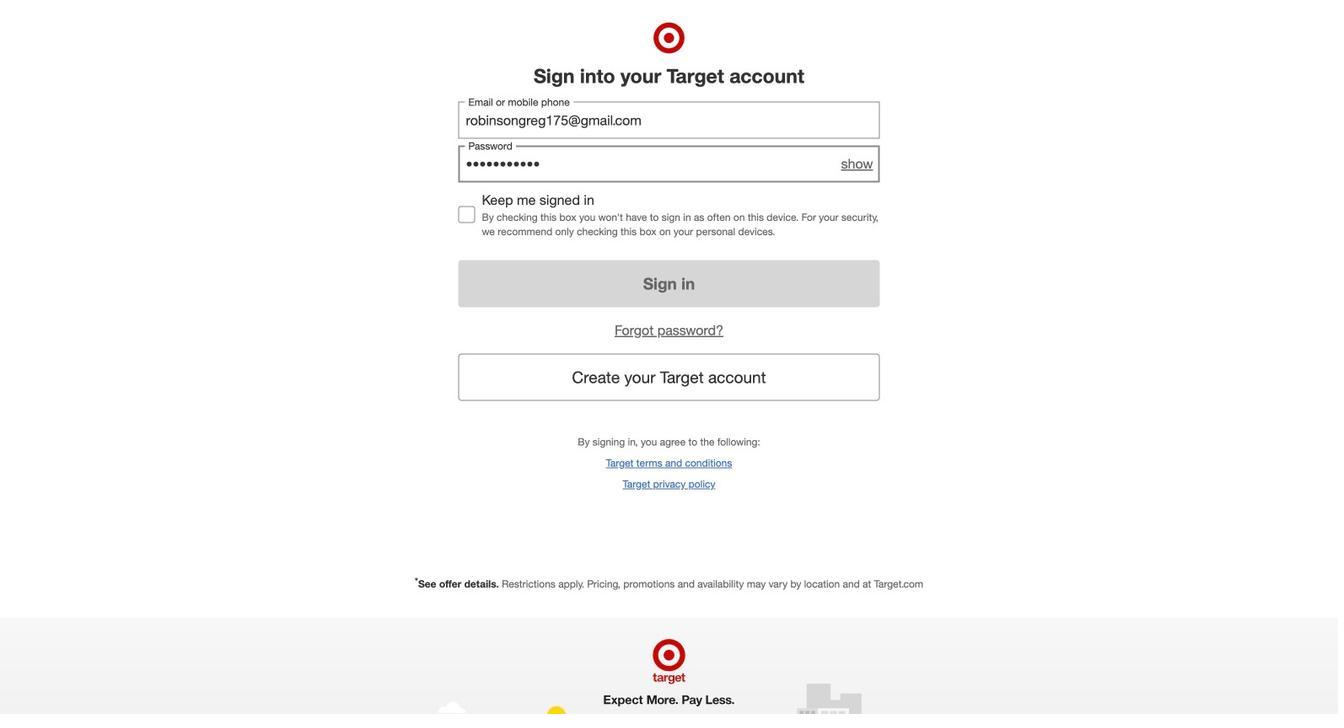 Task type: vqa. For each thing, say whether or not it's contained in the screenshot.
PASSWORD FIELD
yes



Task type: describe. For each thing, give the bounding box(es) containing it.
target: expect more. pay less. image
[[432, 618, 906, 714]]



Task type: locate. For each thing, give the bounding box(es) containing it.
None password field
[[458, 146, 880, 183]]

None checkbox
[[458, 206, 475, 223]]

None text field
[[458, 102, 880, 139]]



